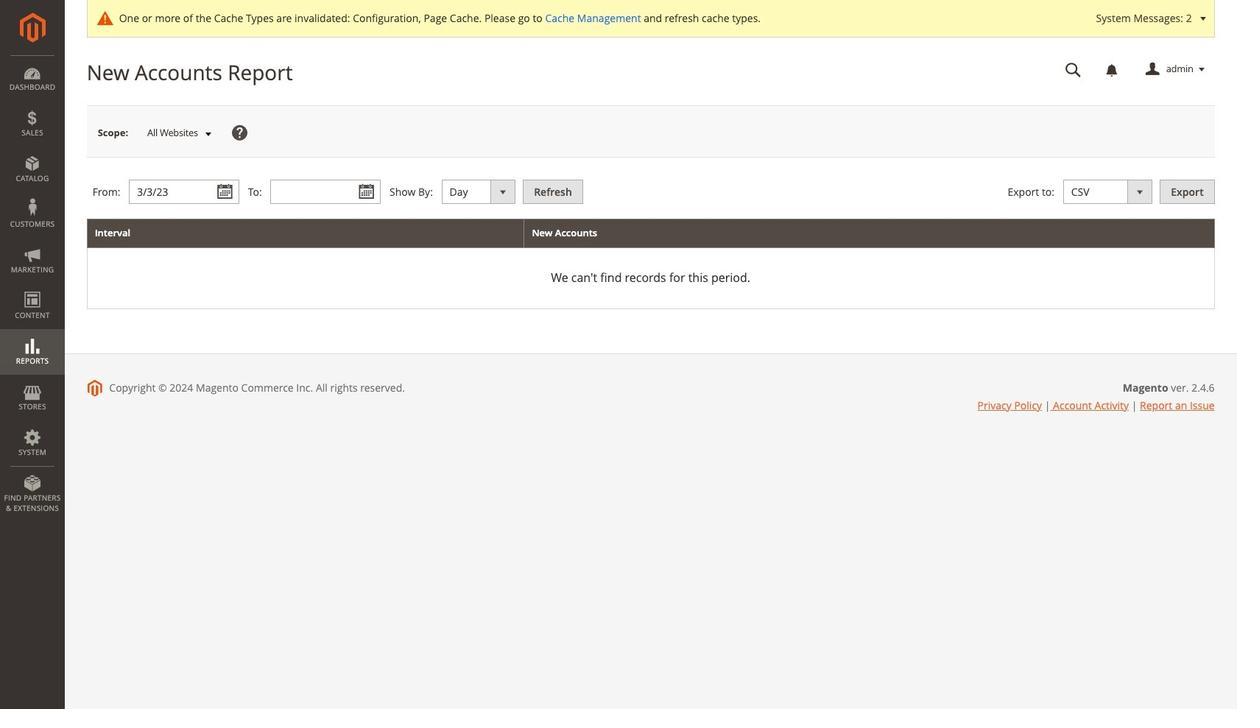 Task type: describe. For each thing, give the bounding box(es) containing it.
magento admin panel image
[[20, 13, 45, 43]]



Task type: locate. For each thing, give the bounding box(es) containing it.
menu bar
[[0, 55, 65, 521]]

None text field
[[129, 180, 240, 204], [271, 180, 381, 204], [129, 180, 240, 204], [271, 180, 381, 204]]



